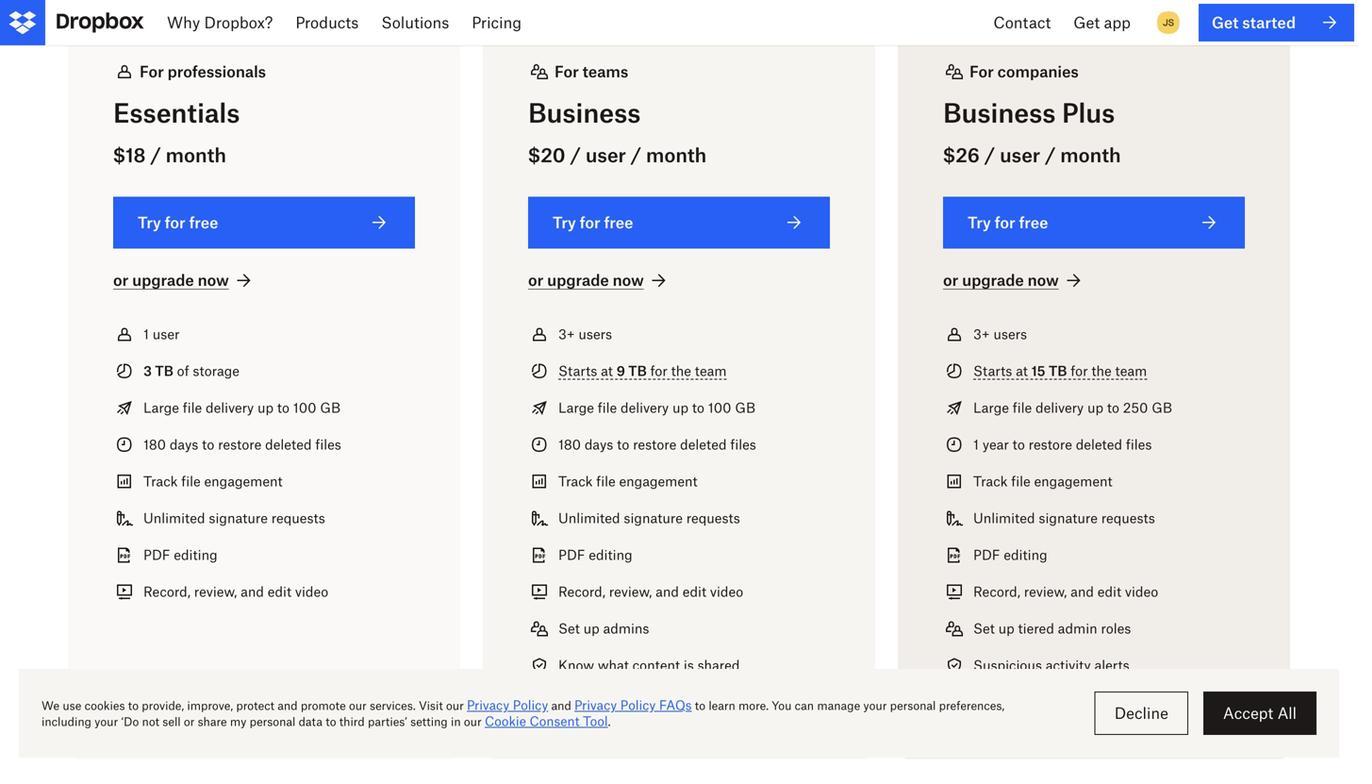 Task type: vqa. For each thing, say whether or not it's contained in the screenshot.
Record, review, and edit video for Essentials
yes



Task type: locate. For each thing, give the bounding box(es) containing it.
business down for companies
[[943, 97, 1056, 129]]

try for free down $18 / month on the top left of the page
[[138, 213, 218, 232]]

1 horizontal spatial month
[[646, 143, 707, 167]]

user right the $20
[[586, 143, 626, 167]]

1
[[143, 326, 149, 342], [974, 437, 979, 453]]

deleted
[[265, 437, 312, 453], [680, 437, 727, 453], [1076, 437, 1123, 453]]

large
[[143, 400, 179, 416], [559, 400, 594, 416], [974, 400, 1009, 416]]

review,
[[194, 584, 237, 600], [609, 584, 652, 600], [1024, 584, 1067, 600]]

180 for essentials
[[143, 437, 166, 453]]

1 horizontal spatial delivery
[[621, 400, 669, 416]]

2 pdf from the left
[[559, 547, 585, 563]]

180
[[143, 437, 166, 453], [559, 437, 581, 453]]

file
[[183, 400, 202, 416], [598, 400, 617, 416], [1013, 400, 1032, 416], [181, 473, 201, 489], [597, 473, 616, 489], [1012, 473, 1031, 489]]

0 horizontal spatial for
[[140, 62, 164, 81]]

3+
[[559, 326, 575, 342], [974, 326, 990, 342]]

3 tb of storage
[[143, 363, 240, 379]]

pdf editing for business plus
[[974, 547, 1048, 563]]

solutions
[[381, 13, 449, 32]]

or upgrade now for business plus
[[943, 271, 1059, 289]]

or upgrade now
[[113, 271, 229, 289], [528, 271, 644, 289], [943, 271, 1059, 289]]

0 horizontal spatial record, review, and edit video
[[143, 584, 328, 600]]

starts
[[559, 363, 597, 379], [974, 363, 1013, 379]]

2 for from the left
[[555, 62, 579, 81]]

0 horizontal spatial record,
[[143, 584, 191, 600]]

delivery down starts at 9 tb for the team
[[621, 400, 669, 416]]

1 pdf editing from the left
[[143, 547, 218, 563]]

upgrade for essentials
[[132, 271, 194, 289]]

0 horizontal spatial or
[[113, 271, 129, 289]]

storage
[[193, 363, 240, 379]]

1 try for free link from the left
[[113, 197, 415, 249]]

pricing
[[472, 13, 522, 32]]

$20 / user / month
[[528, 143, 707, 167]]

0 horizontal spatial editing
[[174, 547, 218, 563]]

1 the from the left
[[671, 363, 691, 379]]

2 large from the left
[[559, 400, 594, 416]]

0 horizontal spatial 180 days to restore deleted files
[[143, 437, 341, 453]]

record,
[[143, 584, 191, 600], [559, 584, 606, 600], [974, 584, 1021, 600]]

1 video from the left
[[295, 584, 328, 600]]

1 horizontal spatial try for free
[[553, 213, 634, 232]]

now up storage
[[198, 271, 229, 289]]

1 days from the left
[[170, 437, 198, 453]]

tb right 9
[[629, 363, 647, 379]]

2 record, from the left
[[559, 584, 606, 600]]

2 delivery from the left
[[621, 400, 669, 416]]

or upgrade now link for essentials
[[113, 269, 255, 292]]

2 unlimited from the left
[[559, 510, 620, 526]]

user for business plus
[[1000, 143, 1041, 167]]

edit for essentials
[[268, 584, 292, 600]]

2 unlimited signature requests from the left
[[559, 510, 740, 526]]

2 horizontal spatial or
[[943, 271, 959, 289]]

0 horizontal spatial days
[[170, 437, 198, 453]]

at left 9
[[601, 363, 613, 379]]

0 horizontal spatial pdf editing
[[143, 547, 218, 563]]

1 horizontal spatial 1
[[974, 437, 979, 453]]

2 month from the left
[[646, 143, 707, 167]]

3+ for business
[[559, 326, 575, 342]]

1 business from the left
[[528, 97, 641, 129]]

0 horizontal spatial set
[[559, 621, 580, 637]]

for down '$26 / user / month'
[[995, 213, 1016, 232]]

1 review, from the left
[[194, 584, 237, 600]]

3+ up starts at 9 tb for the team
[[559, 326, 575, 342]]

1 horizontal spatial unlimited
[[559, 510, 620, 526]]

video
[[295, 584, 328, 600], [710, 584, 744, 600], [1125, 584, 1159, 600]]

pdf editing for essentials
[[143, 547, 218, 563]]

0 horizontal spatial business
[[528, 97, 641, 129]]

users up "starts at 15 tb for the team"
[[994, 326, 1027, 342]]

0 horizontal spatial requests
[[271, 510, 325, 526]]

3 requests from the left
[[1102, 510, 1155, 526]]

3 unlimited signature requests from the left
[[974, 510, 1155, 526]]

0 horizontal spatial try for free
[[138, 213, 218, 232]]

video for business
[[710, 584, 744, 600]]

record, review, and edit video for essentials
[[143, 584, 328, 600]]

at left the 15
[[1016, 363, 1028, 379]]

and for essentials
[[241, 584, 264, 600]]

of
[[177, 363, 189, 379]]

large up year
[[974, 400, 1009, 416]]

1 edit from the left
[[268, 584, 292, 600]]

set up tiered admin roles
[[974, 621, 1131, 637]]

track for essentials
[[143, 473, 178, 489]]

2 large file delivery up to 100 gb from the left
[[559, 400, 756, 416]]

1 up 3
[[143, 326, 149, 342]]

3 try for free from the left
[[968, 213, 1049, 232]]

try for free link for business
[[528, 197, 830, 249]]

3 pdf from the left
[[974, 547, 1000, 563]]

business down for teams
[[528, 97, 641, 129]]

track file engagement for business
[[559, 473, 698, 489]]

1 horizontal spatial editing
[[589, 547, 633, 563]]

100
[[293, 400, 317, 416], [708, 400, 732, 416]]

unlimited signature requests
[[143, 510, 325, 526], [559, 510, 740, 526], [974, 510, 1155, 526]]

set
[[559, 621, 580, 637], [974, 621, 995, 637]]

1 horizontal spatial free
[[604, 213, 634, 232]]

/ for business plus
[[985, 143, 996, 167]]

1 horizontal spatial 100
[[708, 400, 732, 416]]

3 or from the left
[[943, 271, 959, 289]]

1 horizontal spatial now
[[613, 271, 644, 289]]

starts at 15 tb for the team
[[974, 363, 1147, 379]]

deleted for essentials
[[265, 437, 312, 453]]

2 horizontal spatial track file engagement
[[974, 473, 1113, 489]]

3 now from the left
[[1028, 271, 1059, 289]]

2 horizontal spatial pdf editing
[[974, 547, 1048, 563]]

2 horizontal spatial requests
[[1102, 510, 1155, 526]]

why dropbox? button
[[156, 0, 284, 45]]

deleted for business plus
[[1076, 437, 1123, 453]]

edit for business plus
[[1098, 584, 1122, 600]]

month for business
[[646, 143, 707, 167]]

1 3+ from the left
[[559, 326, 575, 342]]

upgrade for business
[[547, 271, 609, 289]]

why
[[167, 13, 200, 32]]

1 horizontal spatial files
[[731, 437, 756, 453]]

requests for business plus
[[1102, 510, 1155, 526]]

engagement for business plus
[[1035, 473, 1113, 489]]

1 horizontal spatial pdf editing
[[559, 547, 633, 563]]

3+ up "starts at 15 tb for the team"
[[974, 326, 990, 342]]

2 and from the left
[[656, 584, 679, 600]]

0 horizontal spatial gb
[[320, 400, 341, 416]]

3 or upgrade now link from the left
[[943, 269, 1086, 292]]

2 180 days to restore deleted files from the left
[[559, 437, 756, 453]]

0 horizontal spatial unlimited signature requests
[[143, 510, 325, 526]]

days down of
[[170, 437, 198, 453]]

track file engagement
[[143, 473, 283, 489], [559, 473, 698, 489], [974, 473, 1113, 489]]

2 requests from the left
[[687, 510, 740, 526]]

2 files from the left
[[731, 437, 756, 453]]

tb
[[155, 363, 173, 379], [629, 363, 647, 379], [1049, 363, 1067, 379]]

1 horizontal spatial deleted
[[680, 437, 727, 453]]

for left companies on the top
[[970, 62, 994, 81]]

get inside get started link
[[1212, 13, 1239, 32]]

files for essentials
[[315, 437, 341, 453]]

month
[[166, 143, 226, 167], [646, 143, 707, 167], [1061, 143, 1121, 167]]

2 180 from the left
[[559, 437, 581, 453]]

get left app on the top right of the page
[[1074, 13, 1100, 32]]

days for essentials
[[170, 437, 198, 453]]

restore down storage
[[218, 437, 262, 453]]

2 3+ users from the left
[[974, 326, 1027, 342]]

0 horizontal spatial deleted
[[265, 437, 312, 453]]

3 record, from the left
[[974, 584, 1021, 600]]

upgrade for business plus
[[962, 271, 1024, 289]]

1 180 from the left
[[143, 437, 166, 453]]

3 restore from the left
[[1029, 437, 1073, 453]]

now up the 15
[[1028, 271, 1059, 289]]

restore
[[218, 437, 262, 453], [633, 437, 677, 453], [1029, 437, 1073, 453]]

files
[[315, 437, 341, 453], [731, 437, 756, 453], [1126, 437, 1152, 453]]

or upgrade now link
[[113, 269, 255, 292], [528, 269, 671, 292], [943, 269, 1086, 292]]

2 starts from the left
[[974, 363, 1013, 379]]

engagement
[[204, 473, 283, 489], [619, 473, 698, 489], [1035, 473, 1113, 489]]

1 record, from the left
[[143, 584, 191, 600]]

or upgrade now link up 9
[[528, 269, 671, 292]]

up for business
[[673, 400, 689, 416]]

signature for business
[[624, 510, 683, 526]]

2 horizontal spatial files
[[1126, 437, 1152, 453]]

3 review, from the left
[[1024, 584, 1067, 600]]

3+ users for business plus
[[974, 326, 1027, 342]]

the up large file delivery up to 250 gb
[[1092, 363, 1112, 379]]

for down $20 / user / month
[[580, 213, 601, 232]]

0 horizontal spatial try
[[138, 213, 161, 232]]

2 set from the left
[[974, 621, 995, 637]]

2 horizontal spatial signature
[[1039, 510, 1098, 526]]

set up admins
[[559, 621, 650, 637]]

tb for business
[[629, 363, 647, 379]]

3 gb from the left
[[1152, 400, 1173, 416]]

for up essentials
[[140, 62, 164, 81]]

1 horizontal spatial business
[[943, 97, 1056, 129]]

2 days from the left
[[585, 437, 614, 453]]

for
[[165, 213, 185, 232], [580, 213, 601, 232], [995, 213, 1016, 232], [651, 363, 668, 379], [1071, 363, 1088, 379]]

1 horizontal spatial track file engagement
[[559, 473, 698, 489]]

2 100 from the left
[[708, 400, 732, 416]]

team
[[695, 363, 727, 379], [1116, 363, 1147, 379]]

2 horizontal spatial try
[[968, 213, 991, 232]]

0 horizontal spatial tb
[[155, 363, 173, 379]]

restore down starts at 9 tb for the team
[[633, 437, 677, 453]]

3+ users
[[559, 326, 612, 342], [974, 326, 1027, 342]]

set up know
[[559, 621, 580, 637]]

team right 9
[[695, 363, 727, 379]]

2 horizontal spatial deleted
[[1076, 437, 1123, 453]]

2 gb from the left
[[735, 400, 756, 416]]

now
[[198, 271, 229, 289], [613, 271, 644, 289], [1028, 271, 1059, 289]]

user down business plus
[[1000, 143, 1041, 167]]

get left started
[[1212, 13, 1239, 32]]

track for business plus
[[974, 473, 1008, 489]]

users up starts at 9 tb for the team
[[579, 326, 612, 342]]

1 engagement from the left
[[204, 473, 283, 489]]

free down '$26 / user / month'
[[1019, 213, 1049, 232]]

now for essentials
[[198, 271, 229, 289]]

large for essentials
[[143, 400, 179, 416]]

user
[[586, 143, 626, 167], [1000, 143, 1041, 167], [153, 326, 180, 342]]

2 / from the left
[[570, 143, 581, 167]]

1 requests from the left
[[271, 510, 325, 526]]

3 record, review, and edit video from the left
[[974, 584, 1159, 600]]

1 track from the left
[[143, 473, 178, 489]]

large file delivery up to 250 gb
[[974, 400, 1173, 416]]

3+ users up starts at 9 tb for the team
[[559, 326, 612, 342]]

get started link
[[1199, 4, 1355, 42]]

and
[[241, 584, 264, 600], [656, 584, 679, 600], [1071, 584, 1094, 600]]

signature
[[209, 510, 268, 526], [624, 510, 683, 526], [1039, 510, 1098, 526]]

at
[[601, 363, 613, 379], [1016, 363, 1028, 379]]

unlimited signature requests for essentials
[[143, 510, 325, 526]]

1 left year
[[974, 437, 979, 453]]

1 horizontal spatial at
[[1016, 363, 1028, 379]]

2 3+ from the left
[[974, 326, 990, 342]]

record, for business plus
[[974, 584, 1021, 600]]

record, review, and edit video
[[143, 584, 328, 600], [559, 584, 744, 600], [974, 584, 1159, 600]]

unlimited signature requests for business
[[559, 510, 740, 526]]

try for free for essentials
[[138, 213, 218, 232]]

1 horizontal spatial record,
[[559, 584, 606, 600]]

tb right 3
[[155, 363, 173, 379]]

1 record, review, and edit video from the left
[[143, 584, 328, 600]]

or for essentials
[[113, 271, 129, 289]]

for down $18 / month on the top left of the page
[[165, 213, 185, 232]]

try down $26
[[968, 213, 991, 232]]

1 horizontal spatial gb
[[735, 400, 756, 416]]

2 upgrade from the left
[[547, 271, 609, 289]]

users
[[579, 326, 612, 342], [994, 326, 1027, 342]]

1 for from the left
[[140, 62, 164, 81]]

2 edit from the left
[[683, 584, 707, 600]]

3 pdf editing from the left
[[974, 547, 1048, 563]]

the
[[671, 363, 691, 379], [1092, 363, 1112, 379]]

3+ users for business
[[559, 326, 612, 342]]

/
[[150, 143, 161, 167], [570, 143, 581, 167], [631, 143, 642, 167], [985, 143, 996, 167], [1045, 143, 1056, 167]]

get app
[[1074, 13, 1131, 32]]

starts left the 15
[[974, 363, 1013, 379]]

3 video from the left
[[1125, 584, 1159, 600]]

2 horizontal spatial video
[[1125, 584, 1159, 600]]

1 starts from the left
[[559, 363, 597, 379]]

team up 250
[[1116, 363, 1147, 379]]

180 days to restore deleted files down starts at 9 tb for the team
[[559, 437, 756, 453]]

1 horizontal spatial team
[[1116, 363, 1147, 379]]

0 horizontal spatial track
[[143, 473, 178, 489]]

1 horizontal spatial requests
[[687, 510, 740, 526]]

tb right the 15
[[1049, 363, 1067, 379]]

or
[[113, 271, 129, 289], [528, 271, 544, 289], [943, 271, 959, 289]]

1 horizontal spatial 3+
[[974, 326, 990, 342]]

requests
[[271, 510, 325, 526], [687, 510, 740, 526], [1102, 510, 1155, 526]]

2 horizontal spatial engagement
[[1035, 473, 1113, 489]]

engagement for business
[[619, 473, 698, 489]]

1 horizontal spatial track
[[559, 473, 593, 489]]

1 horizontal spatial record, review, and edit video
[[559, 584, 744, 600]]

0 horizontal spatial month
[[166, 143, 226, 167]]

days down starts at 9 tb for the team
[[585, 437, 614, 453]]

1 free from the left
[[189, 213, 218, 232]]

starts for business plus
[[974, 363, 1013, 379]]

2 horizontal spatial now
[[1028, 271, 1059, 289]]

2 record, review, and edit video from the left
[[559, 584, 744, 600]]

and for business plus
[[1071, 584, 1094, 600]]

1 upgrade from the left
[[132, 271, 194, 289]]

unlimited
[[143, 510, 205, 526], [559, 510, 620, 526], [974, 510, 1036, 526]]

for
[[140, 62, 164, 81], [555, 62, 579, 81], [970, 62, 994, 81]]

1 large from the left
[[143, 400, 179, 416]]

1 horizontal spatial signature
[[624, 510, 683, 526]]

2 horizontal spatial tb
[[1049, 363, 1067, 379]]

2 horizontal spatial or upgrade now
[[943, 271, 1059, 289]]

pdf for business plus
[[974, 547, 1000, 563]]

free for essentials
[[189, 213, 218, 232]]

3 engagement from the left
[[1035, 473, 1113, 489]]

2 try from the left
[[553, 213, 576, 232]]

free
[[189, 213, 218, 232], [604, 213, 634, 232], [1019, 213, 1049, 232]]

2 the from the left
[[1092, 363, 1112, 379]]

2 horizontal spatial review,
[[1024, 584, 1067, 600]]

what
[[598, 657, 629, 673]]

0 vertical spatial 1
[[143, 326, 149, 342]]

1 horizontal spatial review,
[[609, 584, 652, 600]]

3 tb from the left
[[1049, 363, 1067, 379]]

0 horizontal spatial files
[[315, 437, 341, 453]]

1 horizontal spatial pdf
[[559, 547, 585, 563]]

large for business plus
[[974, 400, 1009, 416]]

1 horizontal spatial tb
[[629, 363, 647, 379]]

2 deleted from the left
[[680, 437, 727, 453]]

signature for business plus
[[1039, 510, 1098, 526]]

for left the teams
[[555, 62, 579, 81]]

free down $20 / user / month
[[604, 213, 634, 232]]

3 unlimited from the left
[[974, 510, 1036, 526]]

2 track from the left
[[559, 473, 593, 489]]

2 horizontal spatial month
[[1061, 143, 1121, 167]]

set up suspicious
[[974, 621, 995, 637]]

tb for business plus
[[1049, 363, 1067, 379]]

1 unlimited from the left
[[143, 510, 205, 526]]

up for business plus
[[1088, 400, 1104, 416]]

the right 9
[[671, 363, 691, 379]]

1 for 1 year to restore deleted files
[[974, 437, 979, 453]]

1 horizontal spatial 180
[[559, 437, 581, 453]]

2 horizontal spatial free
[[1019, 213, 1049, 232]]

edit
[[268, 584, 292, 600], [683, 584, 707, 600], [1098, 584, 1122, 600]]

1 now from the left
[[198, 271, 229, 289]]

1 horizontal spatial users
[[994, 326, 1027, 342]]

dropbox?
[[204, 13, 273, 32]]

try down the $20
[[553, 213, 576, 232]]

gb
[[320, 400, 341, 416], [735, 400, 756, 416], [1152, 400, 1173, 416]]

suspicious
[[974, 657, 1042, 673]]

1 horizontal spatial the
[[1092, 363, 1112, 379]]

user up of
[[153, 326, 180, 342]]

2 or from the left
[[528, 271, 544, 289]]

180 days to restore deleted files
[[143, 437, 341, 453], [559, 437, 756, 453]]

1 100 from the left
[[293, 400, 317, 416]]

try for free down $20 / user / month
[[553, 213, 634, 232]]

large file delivery up to 100 gb down starts at 9 tb for the team
[[559, 400, 756, 416]]

2 horizontal spatial for
[[970, 62, 994, 81]]

2 video from the left
[[710, 584, 744, 600]]

1 180 days to restore deleted files from the left
[[143, 437, 341, 453]]

3 delivery from the left
[[1036, 400, 1084, 416]]

upgrade
[[132, 271, 194, 289], [547, 271, 609, 289], [962, 271, 1024, 289]]

4 / from the left
[[985, 143, 996, 167]]

0 horizontal spatial try for free link
[[113, 197, 415, 249]]

3+ users up "starts at 15 tb for the team"
[[974, 326, 1027, 342]]

starts left 9
[[559, 363, 597, 379]]

track file engagement for essentials
[[143, 473, 283, 489]]

2 horizontal spatial unlimited signature requests
[[974, 510, 1155, 526]]

0 horizontal spatial starts
[[559, 363, 597, 379]]

1 unlimited signature requests from the left
[[143, 510, 325, 526]]

1 horizontal spatial or
[[528, 271, 544, 289]]

0 horizontal spatial or upgrade now
[[113, 271, 229, 289]]

2 horizontal spatial large
[[974, 400, 1009, 416]]

1 horizontal spatial large
[[559, 400, 594, 416]]

0 horizontal spatial now
[[198, 271, 229, 289]]

team for business
[[695, 363, 727, 379]]

0 horizontal spatial free
[[189, 213, 218, 232]]

3 month from the left
[[1061, 143, 1121, 167]]

3+ for business plus
[[974, 326, 990, 342]]

delivery down storage
[[206, 400, 254, 416]]

or upgrade now link up the 15
[[943, 269, 1086, 292]]

for companies
[[970, 62, 1079, 81]]

set for business
[[559, 621, 580, 637]]

1 gb from the left
[[320, 400, 341, 416]]

track
[[143, 473, 178, 489], [559, 473, 593, 489], [974, 473, 1008, 489]]

1 try for free from the left
[[138, 213, 218, 232]]

1 horizontal spatial try
[[553, 213, 576, 232]]

1 at from the left
[[601, 363, 613, 379]]

0 horizontal spatial restore
[[218, 437, 262, 453]]

or upgrade now link for business plus
[[943, 269, 1086, 292]]

for for business
[[555, 62, 579, 81]]

1 team from the left
[[695, 363, 727, 379]]

restore for essentials
[[218, 437, 262, 453]]

0 horizontal spatial get
[[1074, 13, 1100, 32]]

1 horizontal spatial or upgrade now
[[528, 271, 644, 289]]

1 horizontal spatial days
[[585, 437, 614, 453]]

the for business plus
[[1092, 363, 1112, 379]]

review, for business plus
[[1024, 584, 1067, 600]]

starts for business
[[559, 363, 597, 379]]

1 editing from the left
[[174, 547, 218, 563]]

1 horizontal spatial edit
[[683, 584, 707, 600]]

large down starts at 9 tb for the team
[[559, 400, 594, 416]]

2 team from the left
[[1116, 363, 1147, 379]]

2 signature from the left
[[624, 510, 683, 526]]

free down $18 / month on the top left of the page
[[189, 213, 218, 232]]

days
[[170, 437, 198, 453], [585, 437, 614, 453]]

try for essentials
[[138, 213, 161, 232]]

tiered
[[1018, 621, 1055, 637]]

3 track from the left
[[974, 473, 1008, 489]]

try down the $18
[[138, 213, 161, 232]]

large file delivery up to 100 gb down storage
[[143, 400, 341, 416]]

1 deleted from the left
[[265, 437, 312, 453]]

2 engagement from the left
[[619, 473, 698, 489]]

0 horizontal spatial unlimited
[[143, 510, 205, 526]]

2 horizontal spatial editing
[[1004, 547, 1048, 563]]

or upgrade now link up 1 user
[[113, 269, 255, 292]]

to
[[277, 400, 290, 416], [692, 400, 705, 416], [1107, 400, 1120, 416], [202, 437, 214, 453], [617, 437, 630, 453], [1013, 437, 1025, 453]]

large down 3
[[143, 400, 179, 416]]

now up 9
[[613, 271, 644, 289]]

3 editing from the left
[[1004, 547, 1048, 563]]

0 horizontal spatial review,
[[194, 584, 237, 600]]

1 horizontal spatial or upgrade now link
[[528, 269, 671, 292]]

delivery down "starts at 15 tb for the team"
[[1036, 400, 1084, 416]]

2 horizontal spatial upgrade
[[962, 271, 1024, 289]]

2 horizontal spatial record,
[[974, 584, 1021, 600]]

get inside get app "dropdown button"
[[1074, 13, 1100, 32]]

1 pdf from the left
[[143, 547, 170, 563]]

3 deleted from the left
[[1076, 437, 1123, 453]]

edit for business
[[683, 584, 707, 600]]

files for business plus
[[1126, 437, 1152, 453]]

1 vertical spatial 1
[[974, 437, 979, 453]]

3 and from the left
[[1071, 584, 1094, 600]]

1 horizontal spatial get
[[1212, 13, 1239, 32]]

review, for business
[[609, 584, 652, 600]]

1 horizontal spatial large file delivery up to 100 gb
[[559, 400, 756, 416]]

$18
[[113, 143, 146, 167]]

for teams
[[555, 62, 629, 81]]

0 horizontal spatial at
[[601, 363, 613, 379]]

1 or from the left
[[113, 271, 129, 289]]

1 large file delivery up to 100 gb from the left
[[143, 400, 341, 416]]

try for free
[[138, 213, 218, 232], [553, 213, 634, 232], [968, 213, 1049, 232]]

180 days to restore deleted files down storage
[[143, 437, 341, 453]]

2 try for free link from the left
[[528, 197, 830, 249]]

2 now from the left
[[613, 271, 644, 289]]

2 restore from the left
[[633, 437, 677, 453]]

100 for business
[[708, 400, 732, 416]]

2 horizontal spatial track
[[974, 473, 1008, 489]]

2 horizontal spatial pdf
[[974, 547, 1000, 563]]

3 or upgrade now from the left
[[943, 271, 1059, 289]]

restore down large file delivery up to 250 gb
[[1029, 437, 1073, 453]]

for for essentials
[[165, 213, 185, 232]]

large file delivery up to 100 gb
[[143, 400, 341, 416], [559, 400, 756, 416]]

1 horizontal spatial for
[[555, 62, 579, 81]]

2 horizontal spatial record, review, and edit video
[[974, 584, 1159, 600]]

try for free down '$26 / user / month'
[[968, 213, 1049, 232]]

3 upgrade from the left
[[962, 271, 1024, 289]]

0 horizontal spatial 3+ users
[[559, 326, 612, 342]]

2 horizontal spatial delivery
[[1036, 400, 1084, 416]]

3 track file engagement from the left
[[974, 473, 1113, 489]]

editing for business
[[589, 547, 633, 563]]

1 horizontal spatial restore
[[633, 437, 677, 453]]

0 horizontal spatial user
[[153, 326, 180, 342]]

1 user
[[143, 326, 180, 342]]



Task type: describe. For each thing, give the bounding box(es) containing it.
admins
[[603, 621, 650, 637]]

business for business
[[528, 97, 641, 129]]

video for essentials
[[295, 584, 328, 600]]

record, for essentials
[[143, 584, 191, 600]]

review, for essentials
[[194, 584, 237, 600]]

users for business
[[579, 326, 612, 342]]

requests for business
[[687, 510, 740, 526]]

editing for essentials
[[174, 547, 218, 563]]

contact button
[[983, 0, 1063, 45]]

js button
[[1154, 8, 1184, 38]]

or for business plus
[[943, 271, 959, 289]]

started
[[1243, 13, 1296, 32]]

why dropbox?
[[167, 13, 273, 32]]

business plus
[[943, 97, 1115, 129]]

products
[[296, 13, 359, 32]]

gb for business plus
[[1152, 400, 1173, 416]]

app
[[1104, 13, 1131, 32]]

for for business plus
[[970, 62, 994, 81]]

get for get app
[[1074, 13, 1100, 32]]

for for essentials
[[140, 62, 164, 81]]

180 days to restore deleted files for essentials
[[143, 437, 341, 453]]

requests for essentials
[[271, 510, 325, 526]]

editing for business plus
[[1004, 547, 1048, 563]]

products button
[[284, 0, 370, 45]]

track file engagement for business plus
[[974, 473, 1113, 489]]

teams
[[583, 62, 629, 81]]

or upgrade now link for business
[[528, 269, 671, 292]]

now for business
[[613, 271, 644, 289]]

deleted for business
[[680, 437, 727, 453]]

delivery for business
[[621, 400, 669, 416]]

delivery for business plus
[[1036, 400, 1084, 416]]

year
[[983, 437, 1009, 453]]

business for business plus
[[943, 97, 1056, 129]]

try for free for business plus
[[968, 213, 1049, 232]]

professionals
[[168, 62, 266, 81]]

roles
[[1101, 621, 1131, 637]]

content
[[633, 657, 680, 673]]

1 month from the left
[[166, 143, 226, 167]]

for professionals
[[140, 62, 266, 81]]

starts at 9 tb for the team
[[559, 363, 727, 379]]

month for business plus
[[1061, 143, 1121, 167]]

record, review, and edit video for business plus
[[974, 584, 1159, 600]]

for for business
[[580, 213, 601, 232]]

the for business
[[671, 363, 691, 379]]

$20
[[528, 143, 566, 167]]

up for essentials
[[258, 400, 274, 416]]

pdf for business
[[559, 547, 585, 563]]

1 tb from the left
[[155, 363, 173, 379]]

/ for essentials
[[150, 143, 161, 167]]

essentials
[[113, 97, 240, 129]]

3
[[143, 363, 152, 379]]

track for business
[[559, 473, 593, 489]]

3 / from the left
[[631, 143, 642, 167]]

$18 / month
[[113, 143, 226, 167]]

unlimited for business plus
[[974, 510, 1036, 526]]

or for business
[[528, 271, 544, 289]]

180 for business
[[559, 437, 581, 453]]

try for free link for business plus
[[943, 197, 1245, 249]]

compliance
[[974, 694, 1049, 710]]

9
[[617, 363, 625, 379]]

try for free for business
[[553, 213, 634, 232]]

admin
[[1058, 621, 1098, 637]]

free for business plus
[[1019, 213, 1049, 232]]

at for business
[[601, 363, 613, 379]]

video for business plus
[[1125, 584, 1159, 600]]

at for business plus
[[1016, 363, 1028, 379]]

15
[[1032, 363, 1046, 379]]

1 for 1 user
[[143, 326, 149, 342]]

get started
[[1212, 13, 1296, 32]]

know
[[559, 657, 594, 673]]

pricing link
[[461, 0, 533, 45]]

shared
[[698, 657, 740, 673]]

180 days to restore deleted files for business
[[559, 437, 756, 453]]

5 / from the left
[[1045, 143, 1056, 167]]

gb for essentials
[[320, 400, 341, 416]]

1 year to restore deleted files
[[974, 437, 1152, 453]]

try for free link for essentials
[[113, 197, 415, 249]]

suspicious activity alerts
[[974, 657, 1130, 673]]

days for business
[[585, 437, 614, 453]]

users for business plus
[[994, 326, 1027, 342]]

tracking
[[1052, 694, 1104, 710]]

is
[[684, 657, 694, 673]]

record, for business
[[559, 584, 606, 600]]

restore for business
[[633, 437, 677, 453]]

know what content is shared
[[559, 657, 740, 673]]

js
[[1163, 17, 1174, 28]]

files for business
[[731, 437, 756, 453]]

get app button
[[1063, 0, 1142, 45]]

alerts
[[1095, 657, 1130, 673]]

compliance tracking
[[974, 694, 1104, 710]]

for right 9
[[651, 363, 668, 379]]

unlimited signature requests for business plus
[[974, 510, 1155, 526]]

restore for business plus
[[1029, 437, 1073, 453]]

pdf for essentials
[[143, 547, 170, 563]]

activity
[[1046, 657, 1091, 673]]

for up large file delivery up to 250 gb
[[1071, 363, 1088, 379]]

100 for essentials
[[293, 400, 317, 416]]

solutions button
[[370, 0, 461, 45]]

record, review, and edit video for business
[[559, 584, 744, 600]]

companies
[[998, 62, 1079, 81]]

engagement for essentials
[[204, 473, 283, 489]]

$26 / user / month
[[943, 143, 1121, 167]]

set for business plus
[[974, 621, 995, 637]]

try for business plus
[[968, 213, 991, 232]]

$26
[[943, 143, 980, 167]]

250
[[1123, 400, 1149, 416]]

unlimited for essentials
[[143, 510, 205, 526]]

plus
[[1062, 97, 1115, 129]]

now for business plus
[[1028, 271, 1059, 289]]

delivery for essentials
[[206, 400, 254, 416]]

contact
[[994, 13, 1051, 32]]

free for business
[[604, 213, 634, 232]]

user for business
[[586, 143, 626, 167]]

or upgrade now for essentials
[[113, 271, 229, 289]]



